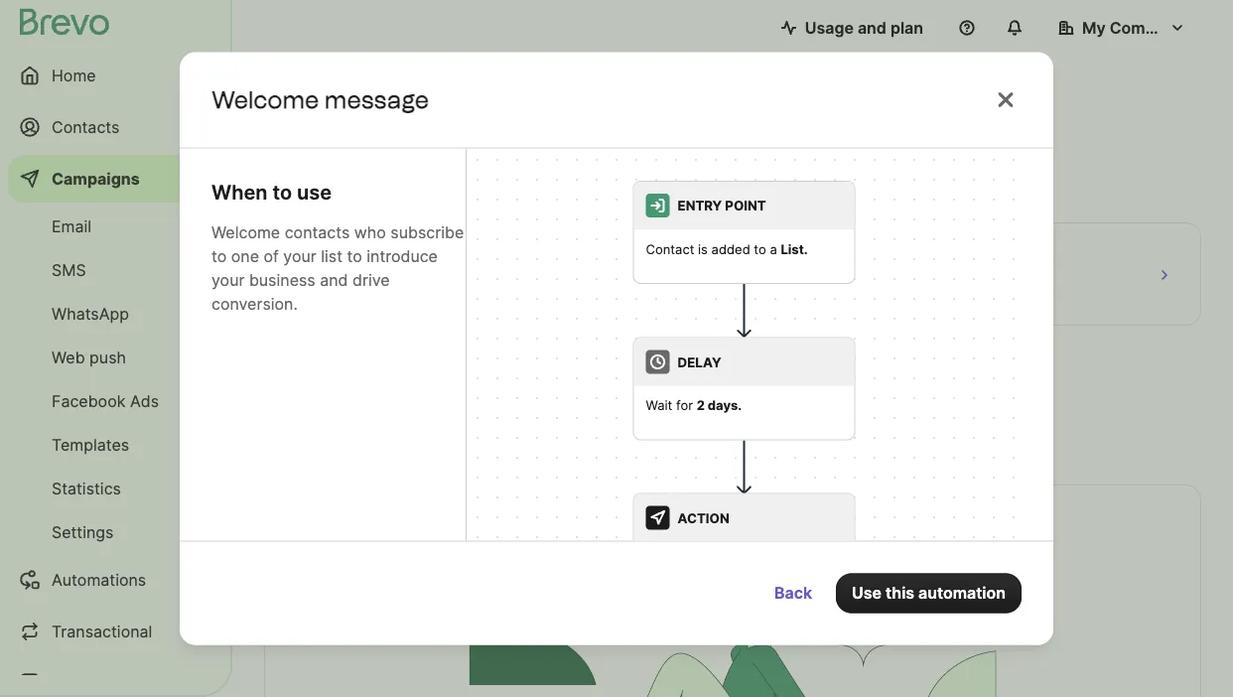 Task type: describe. For each thing, give the bounding box(es) containing it.
facebook
[[52, 391, 126, 411]]

my company button
[[1043, 8, 1202, 48]]

whatsapp
[[52, 304, 129, 323]]

dashboard
[[264, 80, 432, 118]]

use this automation
[[852, 584, 1006, 603]]

contact
[[646, 241, 695, 256]]

one
[[231, 246, 259, 265]]

use
[[852, 584, 882, 603]]

added
[[712, 241, 751, 256]]

delay
[[678, 354, 722, 370]]

entry
[[678, 197, 722, 213]]

of
[[264, 246, 279, 265]]

now
[[374, 149, 406, 168]]

is
[[698, 241, 708, 256]]

transactional link
[[8, 608, 219, 656]]

recalculate now
[[280, 149, 406, 168]]

settings
[[52, 523, 114, 542]]

welcome for welcome contacts who subscribe to one of your list to introduce your business and drive conversion.
[[212, 222, 280, 242]]

statistics
[[52, 479, 121, 498]]

list.
[[781, 241, 808, 256]]

entry point
[[678, 197, 767, 213]]

wait for 2 days.
[[646, 397, 742, 413]]

settings link
[[8, 513, 219, 552]]

when to use
[[212, 180, 332, 204]]

campaigns
[[52, 169, 140, 188]]

welcome message
[[212, 86, 429, 114]]

back
[[775, 584, 813, 603]]

2
[[697, 397, 705, 413]]

use this automation button
[[837, 574, 1022, 613]]

opens
[[604, 241, 653, 261]]

sms
[[52, 260, 86, 280]]

usage and plan
[[805, 18, 924, 37]]

1 0% from the left
[[643, 287, 663, 304]]

to left a
[[754, 241, 767, 256]]

home
[[52, 66, 96, 85]]

sms link
[[8, 250, 219, 290]]

when
[[212, 180, 268, 204]]

transactional
[[52, 622, 152, 641]]

welcome for welcome message
[[212, 86, 319, 114]]

welcome contacts who subscribe to one of your list to introduce your business and drive conversion.
[[212, 222, 464, 313]]

company
[[1110, 18, 1184, 37]]

recalculate
[[280, 149, 370, 168]]

wait
[[646, 397, 673, 413]]

statistics link
[[8, 469, 219, 509]]

my
[[1083, 18, 1106, 37]]

recalculate now button
[[272, 143, 414, 175]]

2 0 from the left
[[928, 280, 942, 309]]

facebook ads link
[[8, 381, 219, 421]]

automation
[[919, 584, 1006, 603]]

1 horizontal spatial your
[[283, 246, 317, 265]]



Task type: vqa. For each thing, say whether or not it's contained in the screenshot.
Notifications
no



Task type: locate. For each thing, give the bounding box(es) containing it.
home link
[[8, 52, 219, 99]]

0 down opens
[[604, 280, 619, 309]]

contacts link
[[8, 103, 219, 151]]

your down one
[[212, 270, 245, 289]]

1
[[281, 280, 292, 309]]

left___rvooi image
[[187, 393, 203, 409]]

1 welcome from the top
[[212, 86, 319, 114]]

welcome inside welcome contacts who subscribe to one of your list to introduce your business and drive conversion.
[[212, 222, 280, 242]]

0 vertical spatial your
[[283, 246, 317, 265]]

contacts for welcome
[[285, 222, 350, 242]]

whatsapp link
[[8, 294, 219, 334]]

ads
[[130, 391, 159, 411]]

0%
[[643, 287, 663, 304], [966, 287, 986, 304]]

1 horizontal spatial 0
[[928, 280, 942, 309]]

automations link
[[8, 556, 219, 604]]

1 vertical spatial your
[[212, 270, 245, 289]]

a
[[770, 241, 778, 256]]

2 welcome from the top
[[212, 222, 280, 242]]

1 vertical spatial welcome
[[212, 222, 280, 242]]

and inside welcome contacts who subscribe to one of your list to introduce your business and drive conversion.
[[320, 270, 348, 289]]

0 vertical spatial and
[[858, 18, 887, 37]]

email
[[52, 217, 91, 236]]

0
[[604, 280, 619, 309], [928, 280, 942, 309]]

contacts up the drive
[[323, 241, 388, 261]]

and inside button
[[858, 18, 887, 37]]

contacts
[[52, 117, 120, 137]]

action
[[678, 510, 730, 526]]

1 0 from the left
[[604, 280, 619, 309]]

contacts for total
[[323, 241, 388, 261]]

and
[[858, 18, 887, 37], [320, 270, 348, 289]]

business
[[249, 270, 316, 289]]

0% down contact
[[643, 287, 663, 304]]

0 down clicks
[[928, 280, 942, 309]]

templates link
[[8, 425, 219, 465]]

0 horizontal spatial your
[[212, 270, 245, 289]]

contacts inside welcome contacts who subscribe to one of your list to introduce your business and drive conversion.
[[285, 222, 350, 242]]

facebook ads
[[52, 391, 159, 411]]

clicks
[[928, 241, 973, 261]]

email link
[[8, 207, 219, 246]]

usage
[[805, 18, 854, 37]]

to left use
[[273, 180, 292, 204]]

plan
[[891, 18, 924, 37]]

this
[[886, 584, 915, 603]]

to right list on the left top of page
[[347, 246, 362, 265]]

back button
[[759, 574, 829, 613]]

for
[[677, 397, 693, 413]]

contacts up list on the left top of page
[[285, 222, 350, 242]]

your right "of"
[[283, 246, 317, 265]]

contact is added to a list.
[[646, 241, 808, 256]]

1 horizontal spatial 0%
[[966, 287, 986, 304]]

web push
[[52, 348, 126, 367]]

2 0% from the left
[[966, 287, 986, 304]]

and down list on the left top of page
[[320, 270, 348, 289]]

list
[[321, 246, 343, 265]]

web
[[52, 348, 85, 367]]

campaigns link
[[8, 155, 219, 203]]

days.
[[708, 397, 742, 413]]

templates
[[52, 435, 129, 455]]

0 horizontal spatial 0%
[[643, 287, 663, 304]]

and left the plan
[[858, 18, 887, 37]]

0% down clicks
[[966, 287, 986, 304]]

conversations link
[[8, 660, 219, 697]]

to left one
[[212, 246, 227, 265]]

use
[[297, 180, 332, 204]]

1 horizontal spatial and
[[858, 18, 887, 37]]

your
[[283, 246, 317, 265], [212, 270, 245, 289]]

welcome up one
[[212, 222, 280, 242]]

welcome up recalculate
[[212, 86, 319, 114]]

introduce
[[367, 246, 438, 265]]

subscribe
[[391, 222, 464, 242]]

usage and plan button
[[766, 8, 940, 48]]

my company
[[1083, 18, 1184, 37]]

who
[[354, 222, 386, 242]]

welcome
[[212, 86, 319, 114], [212, 222, 280, 242]]

message
[[325, 86, 429, 114]]

contacts
[[285, 222, 350, 242], [323, 241, 388, 261]]

drive
[[353, 270, 390, 289]]

1 vertical spatial and
[[320, 270, 348, 289]]

to
[[273, 180, 292, 204], [754, 241, 767, 256], [212, 246, 227, 265], [347, 246, 362, 265]]

total
[[281, 241, 318, 261]]

web push link
[[8, 338, 219, 378]]

conversations
[[52, 674, 159, 693]]

total contacts
[[281, 241, 388, 261]]

automations
[[52, 570, 146, 590]]

conversion.
[[212, 294, 298, 313]]

0 horizontal spatial and
[[320, 270, 348, 289]]

push
[[90, 348, 126, 367]]

0 horizontal spatial 0
[[604, 280, 619, 309]]

0 vertical spatial welcome
[[212, 86, 319, 114]]

point
[[726, 197, 767, 213]]



